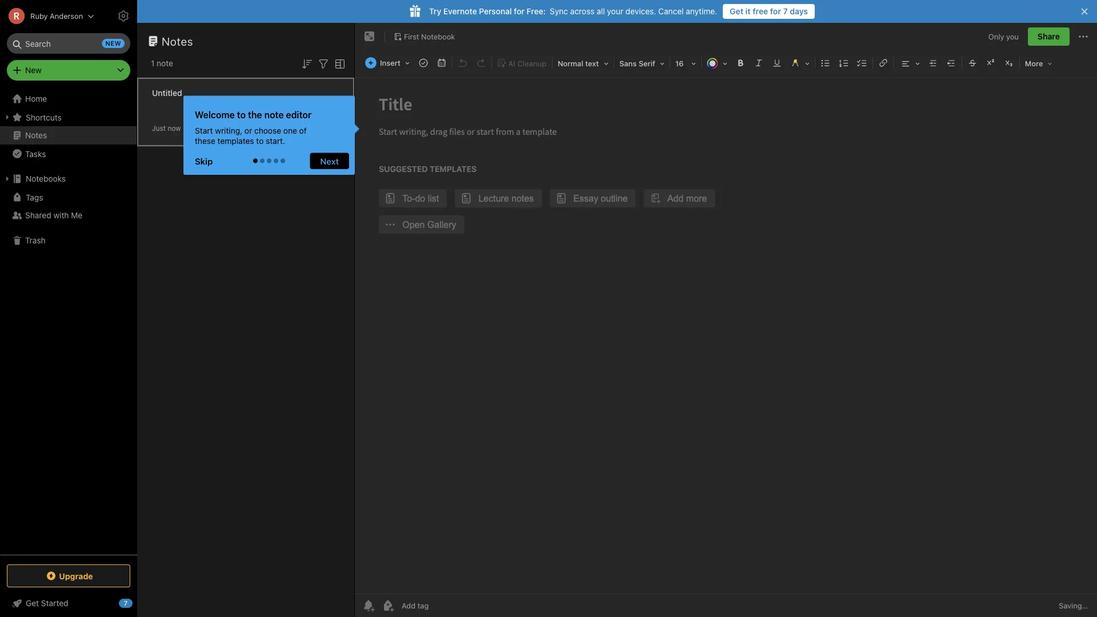 Task type: locate. For each thing, give the bounding box(es) containing it.
1 horizontal spatial note
[[264, 109, 284, 120]]

note
[[157, 59, 173, 68], [264, 109, 284, 120]]

for left 7
[[770, 7, 781, 16]]

notes
[[162, 34, 193, 48], [25, 131, 47, 140]]

first
[[404, 32, 419, 41]]

next
[[320, 156, 339, 166]]

trash
[[25, 236, 46, 245]]

1 for from the left
[[514, 7, 525, 16]]

text
[[585, 59, 599, 68]]

to down choose
[[256, 136, 264, 145]]

for left free:
[[514, 7, 525, 16]]

note inside welcome to the note editor start writing, or choose one of these templates to start.
[[264, 109, 284, 120]]

1 vertical spatial to
[[256, 136, 264, 145]]

strikethrough image
[[965, 55, 981, 71]]

click to collapse image
[[133, 596, 141, 610]]

anytime.
[[686, 7, 717, 16]]

notebooks link
[[0, 170, 137, 188]]

tree containing home
[[0, 90, 137, 554]]

0 vertical spatial to
[[237, 109, 246, 120]]

with
[[53, 211, 69, 220]]

just
[[152, 124, 166, 132]]

or
[[245, 126, 252, 135]]

settings image
[[117, 9, 130, 23]]

trash link
[[0, 231, 137, 250]]

normal
[[558, 59, 584, 68]]

to left the
[[237, 109, 246, 120]]

notes up tasks
[[25, 131, 47, 140]]

0 horizontal spatial to
[[237, 109, 246, 120]]

get it free for 7 days button
[[723, 4, 815, 19]]

checklist image
[[854, 55, 870, 71]]

notes link
[[0, 126, 137, 145]]

16
[[676, 59, 684, 68]]

insert
[[380, 59, 401, 67]]

these
[[195, 136, 215, 145]]

expand notebooks image
[[3, 174, 12, 183]]

numbered list image
[[836, 55, 852, 71]]

1 vertical spatial notes
[[25, 131, 47, 140]]

tree
[[0, 90, 137, 554]]

2 for from the left
[[770, 7, 781, 16]]

tasks
[[25, 149, 46, 158]]

0 horizontal spatial note
[[157, 59, 173, 68]]

home
[[25, 94, 47, 103]]

Insert field
[[362, 55, 414, 71]]

for
[[514, 7, 525, 16], [770, 7, 781, 16]]

1 horizontal spatial to
[[256, 136, 264, 145]]

Font size field
[[672, 55, 700, 71]]

just now
[[152, 124, 181, 132]]

0 vertical spatial notes
[[162, 34, 193, 48]]

0 horizontal spatial notes
[[25, 131, 47, 140]]

1 horizontal spatial for
[[770, 7, 781, 16]]

days
[[790, 7, 808, 16]]

only
[[989, 32, 1005, 41]]

get
[[730, 7, 744, 16]]

1 horizontal spatial notes
[[162, 34, 193, 48]]

only you
[[989, 32, 1019, 41]]

the
[[248, 109, 262, 120]]

note right 1
[[157, 59, 173, 68]]

Font color field
[[703, 55, 732, 71]]

notebooks
[[26, 174, 66, 183]]

note up choose
[[264, 109, 284, 120]]

all
[[597, 7, 605, 16]]

Search text field
[[15, 33, 122, 54]]

calendar event image
[[434, 55, 450, 71]]

None search field
[[15, 33, 122, 54]]

shared with me link
[[0, 206, 137, 225]]

notebook
[[421, 32, 455, 41]]

for inside button
[[770, 7, 781, 16]]

me
[[71, 211, 82, 220]]

0 horizontal spatial for
[[514, 7, 525, 16]]

saving…
[[1059, 602, 1088, 610]]

for for 7
[[770, 7, 781, 16]]

to
[[237, 109, 246, 120], [256, 136, 264, 145]]

tags
[[26, 192, 43, 202]]

skip
[[195, 156, 213, 166]]

0 vertical spatial note
[[157, 59, 173, 68]]

notes up 1 note
[[162, 34, 193, 48]]

across
[[570, 7, 595, 16]]

1 vertical spatial note
[[264, 109, 284, 120]]



Task type: vqa. For each thing, say whether or not it's contained in the screenshot.
the Welcome
yes



Task type: describe. For each thing, give the bounding box(es) containing it.
tasks button
[[0, 145, 137, 163]]

1 note
[[151, 59, 173, 68]]

More field
[[1021, 55, 1057, 71]]

more
[[1025, 59, 1043, 68]]

try evernote personal for free: sync across all your devices. cancel anytime.
[[429, 7, 717, 16]]

indent image
[[925, 55, 941, 71]]

note window element
[[355, 23, 1097, 617]]

1
[[151, 59, 155, 68]]

now
[[168, 124, 181, 132]]

expand note image
[[363, 30, 377, 43]]

choose
[[254, 126, 281, 135]]

free:
[[527, 7, 546, 16]]

welcome
[[195, 109, 235, 120]]

add tag image
[[381, 599, 395, 613]]

untitled
[[152, 88, 182, 98]]

Highlight field
[[786, 55, 814, 71]]

share
[[1038, 32, 1060, 41]]

writing,
[[215, 126, 242, 135]]

upgrade
[[59, 571, 93, 581]]

add a reminder image
[[362, 599, 376, 613]]

cancel
[[659, 7, 684, 16]]

bulleted list image
[[818, 55, 834, 71]]

shortcuts
[[26, 112, 62, 122]]

sync
[[550, 7, 568, 16]]

Note Editor text field
[[355, 78, 1097, 594]]

it
[[746, 7, 751, 16]]

shortcuts button
[[0, 108, 137, 126]]

superscript image
[[983, 55, 999, 71]]

task image
[[416, 55, 432, 71]]

start.
[[266, 136, 285, 145]]

tags button
[[0, 188, 137, 206]]

first notebook button
[[390, 29, 459, 45]]

normal text
[[558, 59, 599, 68]]

sans
[[620, 59, 637, 68]]

Heading level field
[[554, 55, 613, 71]]

personal
[[479, 7, 512, 16]]

bold image
[[733, 55, 749, 71]]

share button
[[1028, 27, 1070, 46]]

subscript image
[[1001, 55, 1017, 71]]

of
[[299, 126, 307, 135]]

next button
[[310, 153, 349, 169]]

for for free:
[[514, 7, 525, 16]]

first notebook
[[404, 32, 455, 41]]

welcome to the note editor start writing, or choose one of these templates to start.
[[195, 109, 312, 145]]

Alignment field
[[896, 55, 924, 71]]

get it free for 7 days
[[730, 7, 808, 16]]

underline image
[[769, 55, 785, 71]]

new button
[[7, 60, 130, 81]]

start
[[195, 126, 213, 135]]

home link
[[0, 90, 137, 108]]

shared
[[25, 211, 51, 220]]

new
[[25, 65, 42, 75]]

your
[[607, 7, 624, 16]]

insert link image
[[876, 55, 892, 71]]

editor
[[286, 109, 312, 120]]

evernote
[[443, 7, 477, 16]]

sans serif
[[620, 59, 656, 68]]

italic image
[[751, 55, 767, 71]]

devices.
[[626, 7, 656, 16]]

7
[[783, 7, 788, 16]]

free
[[753, 7, 768, 16]]

upgrade button
[[7, 565, 130, 588]]

skip button
[[189, 153, 223, 169]]

templates
[[218, 136, 254, 145]]

serif
[[639, 59, 656, 68]]

try
[[429, 7, 441, 16]]

Add tag field
[[401, 601, 486, 611]]

outdent image
[[944, 55, 960, 71]]

one
[[283, 126, 297, 135]]

Font family field
[[616, 55, 669, 71]]

you
[[1007, 32, 1019, 41]]

shared with me
[[25, 211, 82, 220]]



